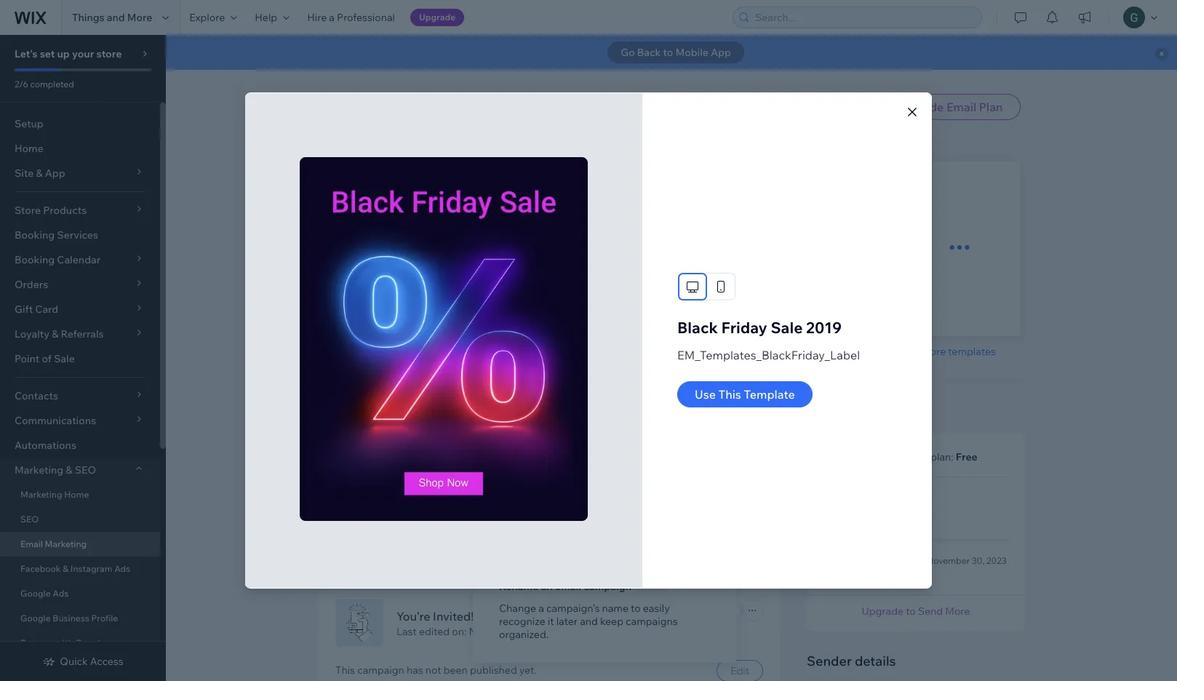 Task type: describe. For each thing, give the bounding box(es) containing it.
friday up template
[[789, 345, 819, 358]]

google for google ads
[[20, 588, 51, 599]]

generate for generate emails with ai let artificial intelligence generate your next email marketing campaign in just a few clicks.
[[392, 450, 438, 464]]

keep
[[600, 615, 624, 628]]

store
[[96, 47, 122, 60]]

let
[[392, 468, 407, 481]]

upgrade button
[[410, 9, 464, 26]]

your inside sidebar 'element'
[[72, 47, 94, 60]]

deals
[[560, 345, 585, 358]]

campaigns
[[626, 615, 678, 628]]

help button
[[246, 0, 298, 35]]

em_templates_blackfriday_label
[[677, 348, 860, 362]]

email down clicks.
[[439, 503, 466, 516]]

automations
[[15, 439, 76, 452]]

edited
[[419, 625, 450, 638]]

email inside sidebar 'element'
[[20, 538, 43, 549]]

facebook & instagram ads
[[20, 563, 130, 574]]

edit link
[[717, 660, 763, 681]]

it
[[548, 615, 554, 628]]

generate email button
[[392, 503, 763, 516]]

marketing & seo
[[15, 464, 96, 477]]

monthly balance
[[807, 402, 909, 419]]

go back to mobile app
[[621, 46, 731, 59]]

generate
[[507, 468, 550, 481]]

setup
[[15, 117, 43, 130]]

use this template button
[[677, 381, 813, 408]]

email for rename an email campaign
[[555, 580, 581, 593]]

sale inside point of sale link
[[54, 352, 75, 365]]

email down monthly balance
[[852, 450, 878, 464]]

generate email
[[392, 503, 466, 516]]

hire a professional link
[[298, 0, 404, 35]]

on:
[[452, 625, 467, 638]]

10:29
[[574, 625, 600, 638]]

black up template
[[761, 345, 787, 358]]

been
[[444, 664, 468, 677]]

0 vertical spatial 2023
[[987, 555, 1007, 566]]

facebook
[[20, 563, 61, 574]]

setup link
[[0, 111, 160, 136]]

go
[[621, 46, 635, 59]]

friday left deals
[[528, 345, 558, 358]]

november 30, 2023
[[927, 555, 1007, 566]]

upgrade to send more
[[862, 605, 970, 618]]

upgrade for upgrade
[[419, 12, 456, 23]]

suggested for you
[[318, 402, 432, 419]]

reserve
[[20, 637, 54, 648]]

quick
[[60, 655, 88, 668]]

0 horizontal spatial 2019
[[806, 318, 842, 337]]

more templates
[[921, 345, 996, 358]]

1 vertical spatial more
[[921, 345, 946, 358]]

to inside change a campaign's name to easily recognize it later and keep campaigns organized.
[[631, 602, 641, 615]]

a for change a campaign's name to easily recognize it later and keep campaigns organized.
[[539, 602, 544, 615]]

things
[[72, 11, 105, 24]]

0 horizontal spatial this
[[335, 664, 355, 677]]

0 horizontal spatial november
[[469, 625, 519, 638]]

2/6
[[15, 79, 28, 90]]

plan:
[[931, 450, 954, 464]]

artificial
[[410, 468, 448, 481]]

you're
[[397, 609, 430, 624]]

google for google business profile
[[20, 613, 51, 624]]

booking
[[15, 228, 55, 242]]

professional
[[337, 11, 395, 24]]

services
[[57, 228, 98, 242]]

help
[[255, 11, 277, 24]]

you
[[409, 402, 432, 419]]

recognize
[[499, 615, 545, 628]]

1 horizontal spatial 2019
[[844, 345, 867, 358]]

organized.
[[499, 628, 549, 641]]

hire
[[307, 11, 327, 24]]

go back to mobile app alert
[[166, 35, 1177, 70]]

early
[[706, 345, 729, 358]]

app
[[711, 46, 731, 59]]

seo inside dropdown button
[[75, 464, 96, 477]]

just
[[737, 468, 755, 481]]

2 vertical spatial marketing
[[45, 538, 87, 549]]

launch for launch black friday early
[[609, 345, 644, 358]]

for
[[389, 402, 406, 419]]

plan
[[979, 99, 1003, 114]]

upgrade for upgrade email plan
[[896, 99, 944, 114]]

email inside button
[[947, 99, 977, 114]]

1 vertical spatial ai
[[390, 345, 401, 358]]

0 vertical spatial november
[[927, 555, 970, 566]]

email for generate ai email
[[403, 345, 429, 358]]

your inside generate emails with ai let artificial intelligence generate your next email marketing campaign in just a few clicks.
[[552, 468, 574, 481]]

has
[[407, 664, 423, 677]]

new
[[641, 581, 661, 591]]

booking services
[[15, 228, 98, 242]]

google ads
[[20, 588, 69, 599]]

an
[[541, 580, 553, 593]]

marketing inside generate emails with ai let artificial intelligence generate your next email marketing campaign in just a few clicks.
[[627, 468, 675, 481]]

templates
[[948, 345, 996, 358]]

clicks.
[[412, 481, 440, 494]]

business
[[53, 613, 89, 624]]

a for hire a professional
[[329, 11, 335, 24]]

black left 'early'
[[646, 345, 672, 358]]

seo link
[[0, 507, 160, 532]]

launch black friday early
[[609, 345, 729, 358]]

balance
[[861, 402, 909, 419]]

black left deals
[[500, 345, 526, 358]]

at
[[563, 625, 572, 638]]

hire a professional
[[307, 11, 395, 24]]

email marketing
[[20, 538, 87, 549]]

intelligence
[[450, 468, 505, 481]]

facebook & instagram ads link
[[0, 557, 160, 581]]

google ads link
[[0, 581, 160, 606]]

easily
[[643, 602, 670, 615]]



Task type: vqa. For each thing, say whether or not it's contained in the screenshot.
1
no



Task type: locate. For each thing, give the bounding box(es) containing it.
google down facebook
[[20, 588, 51, 599]]

email right next
[[599, 468, 624, 481]]

to inside button
[[663, 46, 673, 59]]

0 vertical spatial campaign
[[677, 468, 724, 481]]

0 vertical spatial upgrade
[[419, 12, 456, 23]]

seo down automations link
[[75, 464, 96, 477]]

friday left 'early'
[[674, 345, 704, 358]]

more left templates
[[921, 345, 946, 358]]

0 vertical spatial with
[[474, 450, 495, 464]]

marketing & seo button
[[0, 458, 160, 482]]

0 horizontal spatial a
[[329, 11, 335, 24]]

a right 'hire'
[[329, 11, 335, 24]]

let's
[[15, 47, 38, 60]]

things and more
[[72, 11, 152, 24]]

rename an email campaign
[[499, 580, 632, 593]]

sale right of
[[54, 352, 75, 365]]

upgrade email plan button
[[878, 94, 1021, 120]]

launch black friday deals
[[463, 345, 585, 358]]

1 vertical spatial 2023
[[537, 625, 560, 638]]

home link
[[0, 136, 160, 161]]

1 horizontal spatial with
[[474, 450, 495, 464]]

upgrade right professional
[[419, 12, 456, 23]]

black friday sale 2019 up template
[[761, 345, 867, 358]]

home inside home link
[[15, 142, 44, 155]]

0 horizontal spatial to
[[631, 602, 641, 615]]

up
[[57, 47, 70, 60]]

emails
[[440, 450, 472, 464]]

upgrade
[[419, 12, 456, 23], [896, 99, 944, 114], [862, 605, 904, 618]]

2023 left at at left bottom
[[537, 625, 560, 638]]

1 horizontal spatial a
[[539, 602, 544, 615]]

2019
[[806, 318, 842, 337], [844, 345, 867, 358]]

generate up suggested for you
[[344, 345, 388, 358]]

explore
[[189, 11, 225, 24]]

1 launch from the left
[[463, 345, 498, 358]]

1 vertical spatial email
[[599, 468, 624, 481]]

you're invited!
[[397, 609, 474, 624]]

1 horizontal spatial seo
[[75, 464, 96, 477]]

a inside generate emails with ai let artificial intelligence generate your next email marketing campaign in just a few clicks.
[[757, 468, 762, 481]]

a right the just
[[757, 468, 762, 481]]

generate for generate email
[[392, 503, 437, 516]]

your left next
[[552, 468, 574, 481]]

1 vertical spatial ads
[[53, 588, 69, 599]]

upgrade inside button
[[896, 99, 944, 114]]

2 horizontal spatial ai
[[497, 450, 508, 464]]

1 vertical spatial 2019
[[844, 345, 867, 358]]

1 horizontal spatial ads
[[114, 563, 130, 574]]

your right up
[[72, 47, 94, 60]]

1 horizontal spatial marketing
[[880, 450, 929, 464]]

0 vertical spatial a
[[329, 11, 335, 24]]

sender
[[807, 653, 852, 669]]

0 horizontal spatial 2023
[[537, 625, 560, 638]]

automations link
[[0, 433, 160, 458]]

1 vertical spatial this
[[335, 664, 355, 677]]

1 horizontal spatial your
[[552, 468, 574, 481]]

upgrade for upgrade to send more
[[862, 605, 904, 618]]

launch
[[463, 345, 498, 358], [609, 345, 644, 358]]

change
[[499, 602, 536, 615]]

1 vertical spatial campaign
[[584, 580, 632, 593]]

launch for launch black friday deals
[[463, 345, 498, 358]]

sale up em_templates_blackfriday_label
[[771, 318, 803, 337]]

point
[[15, 352, 40, 365]]

1 horizontal spatial home
[[64, 489, 89, 500]]

you're invited! link
[[397, 608, 474, 625]]

1 vertical spatial november
[[469, 625, 519, 638]]

0 horizontal spatial seo
[[20, 514, 39, 525]]

1 horizontal spatial november
[[927, 555, 970, 566]]

0 vertical spatial &
[[66, 464, 72, 477]]

more
[[127, 11, 152, 24], [921, 345, 946, 358], [945, 605, 970, 618]]

generate down clicks.
[[392, 503, 437, 516]]

1 vertical spatial and
[[580, 615, 598, 628]]

email marketing plan: free
[[852, 450, 978, 464]]

generated
[[335, 174, 386, 183]]

2023
[[987, 555, 1007, 566], [537, 625, 560, 638]]

completed
[[30, 79, 74, 90]]

few
[[392, 481, 409, 494]]

with inside reserve with google link
[[56, 637, 73, 648]]

0 vertical spatial google
[[20, 588, 51, 599]]

last edited on: november 13, 2023 at 10:29 am
[[397, 625, 621, 638]]

with
[[474, 450, 495, 464], [56, 637, 73, 648]]

1 vertical spatial marketing
[[20, 489, 62, 500]]

1 horizontal spatial sale
[[771, 318, 803, 337]]

2 vertical spatial more
[[945, 605, 970, 618]]

0 vertical spatial marketing
[[15, 464, 63, 477]]

access
[[90, 655, 123, 668]]

Search... field
[[751, 7, 977, 28]]

use this template
[[695, 387, 795, 402]]

generate
[[344, 345, 388, 358], [392, 450, 438, 464], [392, 503, 437, 516]]

suggested
[[318, 402, 386, 419]]

google up reserve at the left bottom of the page
[[20, 613, 51, 624]]

in
[[726, 468, 735, 481]]

0 horizontal spatial launch
[[463, 345, 498, 358]]

email
[[947, 99, 977, 114], [852, 450, 878, 464], [439, 503, 466, 516], [20, 538, 43, 549]]

2 launch from the left
[[609, 345, 644, 358]]

marketing down marketing & seo
[[20, 489, 62, 500]]

0 horizontal spatial home
[[15, 142, 44, 155]]

1 horizontal spatial campaign
[[584, 580, 632, 593]]

black friday sale 2019 up em_templates_blackfriday_label
[[677, 318, 842, 337]]

this inside button
[[719, 387, 741, 402]]

campaign's
[[546, 602, 600, 615]]

1 horizontal spatial 2023
[[987, 555, 1007, 566]]

rename
[[499, 580, 539, 593]]

1 horizontal spatial to
[[663, 46, 673, 59]]

0 vertical spatial seo
[[75, 464, 96, 477]]

ads
[[114, 563, 130, 574], [53, 588, 69, 599]]

november left 30,
[[927, 555, 970, 566]]

2 vertical spatial campaign
[[357, 664, 404, 677]]

2/6 completed
[[15, 79, 74, 90]]

generate inside generate emails with ai let artificial intelligence generate your next email marketing campaign in just a few clicks.
[[392, 450, 438, 464]]

ai left generated
[[323, 174, 332, 183]]

1 vertical spatial upgrade
[[896, 99, 944, 114]]

more right the things
[[127, 11, 152, 24]]

2 horizontal spatial email
[[599, 468, 624, 481]]

1 vertical spatial generate
[[392, 450, 438, 464]]

black up 'early'
[[677, 318, 718, 337]]

marketing up facebook & instagram ads
[[45, 538, 87, 549]]

go back to mobile app button
[[608, 41, 744, 63]]

google up the 'quick access'
[[75, 637, 105, 648]]

google
[[20, 588, 51, 599], [20, 613, 51, 624], [75, 637, 105, 648]]

marketing down 'automations'
[[15, 464, 63, 477]]

send
[[918, 605, 943, 618]]

& for facebook
[[63, 563, 69, 574]]

2 vertical spatial ai
[[497, 450, 508, 464]]

sidebar element
[[0, 35, 166, 681]]

published
[[470, 664, 517, 677]]

to right back
[[663, 46, 673, 59]]

ai up intelligence
[[497, 450, 508, 464]]

1 vertical spatial google
[[20, 613, 51, 624]]

campaign up the name
[[584, 580, 632, 593]]

marketing left the plan:
[[880, 450, 929, 464]]

point of sale link
[[0, 346, 160, 371]]

1 vertical spatial marketing
[[627, 468, 675, 481]]

0 horizontal spatial marketing
[[627, 468, 675, 481]]

with inside generate emails with ai let artificial intelligence generate your next email marketing campaign in just a few clicks.
[[474, 450, 495, 464]]

campaign inside generate emails with ai let artificial intelligence generate your next email marketing campaign in just a few clicks.
[[677, 468, 724, 481]]

email up facebook
[[20, 538, 43, 549]]

instagram
[[70, 563, 112, 574]]

marketing for marketing home
[[20, 489, 62, 500]]

upgrade email plan
[[896, 99, 1003, 114]]

change a campaign's name to easily recognize it later and keep campaigns organized.
[[499, 602, 678, 641]]

2019 up em_templates_blackfriday_label
[[806, 318, 842, 337]]

30,
[[972, 555, 985, 566]]

google business profile link
[[0, 606, 160, 631]]

1 horizontal spatial ai
[[390, 345, 401, 358]]

marketing right next
[[627, 468, 675, 481]]

not
[[426, 664, 441, 677]]

0 vertical spatial your
[[72, 47, 94, 60]]

ads right instagram
[[114, 563, 130, 574]]

0 horizontal spatial ads
[[53, 588, 69, 599]]

1 vertical spatial a
[[757, 468, 762, 481]]

2 horizontal spatial campaign
[[677, 468, 724, 481]]

email inside generate emails with ai let artificial intelligence generate your next email marketing campaign in just a few clicks.
[[599, 468, 624, 481]]

1 vertical spatial &
[[63, 563, 69, 574]]

2 horizontal spatial to
[[906, 605, 916, 618]]

&
[[66, 464, 72, 477], [63, 563, 69, 574]]

email right 'an'
[[555, 580, 581, 593]]

& for marketing
[[66, 464, 72, 477]]

with up quick
[[56, 637, 73, 648]]

0 vertical spatial black friday sale 2019
[[677, 318, 842, 337]]

use
[[695, 387, 716, 402]]

0 vertical spatial this
[[719, 387, 741, 402]]

email left the plan on the top
[[947, 99, 977, 114]]

1 vertical spatial home
[[64, 489, 89, 500]]

ai inside generate emails with ai let artificial intelligence generate your next email marketing campaign in just a few clicks.
[[497, 450, 508, 464]]

1 vertical spatial with
[[56, 637, 73, 648]]

set
[[40, 47, 55, 60]]

details
[[855, 653, 896, 669]]

& inside dropdown button
[[66, 464, 72, 477]]

2019 up monthly balance
[[844, 345, 867, 358]]

0 horizontal spatial and
[[107, 11, 125, 24]]

google business profile
[[20, 613, 118, 624]]

this left has
[[335, 664, 355, 677]]

upgrade to send more button
[[862, 605, 970, 618]]

0 vertical spatial and
[[107, 11, 125, 24]]

0 horizontal spatial your
[[72, 47, 94, 60]]

this right use
[[719, 387, 741, 402]]

upgrade inside 'button'
[[419, 12, 456, 23]]

2 vertical spatial generate
[[392, 503, 437, 516]]

0 vertical spatial ads
[[114, 563, 130, 574]]

2 horizontal spatial sale
[[821, 345, 841, 358]]

0 vertical spatial marketing
[[880, 450, 929, 464]]

1 horizontal spatial launch
[[609, 345, 644, 358]]

email up you on the left
[[403, 345, 429, 358]]

next
[[576, 468, 596, 481]]

1 horizontal spatial email
[[555, 580, 581, 593]]

friday up 'early'
[[721, 318, 767, 337]]

0 horizontal spatial email
[[403, 345, 429, 358]]

upgrade left send
[[862, 605, 904, 618]]

upgrade left the plan on the top
[[896, 99, 944, 114]]

2 vertical spatial a
[[539, 602, 544, 615]]

2 vertical spatial email
[[555, 580, 581, 593]]

november
[[927, 555, 970, 566], [469, 625, 519, 638]]

0 vertical spatial home
[[15, 142, 44, 155]]

more right send
[[945, 605, 970, 618]]

and right later
[[580, 615, 598, 628]]

of
[[42, 352, 52, 365]]

name
[[602, 602, 629, 615]]

ai up for
[[390, 345, 401, 358]]

home down setup
[[15, 142, 44, 155]]

ai
[[323, 174, 332, 183], [390, 345, 401, 358], [497, 450, 508, 464]]

am
[[602, 625, 619, 638]]

marketing home link
[[0, 482, 160, 507]]

to right the name
[[631, 602, 641, 615]]

0 vertical spatial ai
[[323, 174, 332, 183]]

0 horizontal spatial campaign
[[357, 664, 404, 677]]

0 vertical spatial email
[[403, 345, 429, 358]]

monthly
[[807, 402, 858, 419]]

campaign left in
[[677, 468, 724, 481]]

invited!
[[433, 609, 474, 624]]

2 vertical spatial upgrade
[[862, 605, 904, 618]]

a inside change a campaign's name to easily recognize it later and keep campaigns organized.
[[539, 602, 544, 615]]

2 vertical spatial google
[[75, 637, 105, 648]]

yet.
[[519, 664, 537, 677]]

& down automations link
[[66, 464, 72, 477]]

point of sale
[[15, 352, 75, 365]]

0 vertical spatial more
[[127, 11, 152, 24]]

& right facebook
[[63, 563, 69, 574]]

0 horizontal spatial with
[[56, 637, 73, 648]]

back
[[637, 46, 661, 59]]

booking services link
[[0, 223, 160, 247]]

1 horizontal spatial this
[[719, 387, 741, 402]]

0 horizontal spatial ai
[[323, 174, 332, 183]]

0 horizontal spatial sale
[[54, 352, 75, 365]]

home down marketing & seo dropdown button
[[64, 489, 89, 500]]

home
[[15, 142, 44, 155], [64, 489, 89, 500]]

1 vertical spatial seo
[[20, 514, 39, 525]]

with up intelligence
[[474, 450, 495, 464]]

friday
[[721, 318, 767, 337], [528, 345, 558, 358], [674, 345, 704, 358], [789, 345, 819, 358]]

generate for generate ai email
[[344, 345, 388, 358]]

generate up "artificial"
[[392, 450, 438, 464]]

sale up monthly
[[821, 345, 841, 358]]

free
[[956, 450, 978, 464]]

a left it
[[539, 602, 544, 615]]

marketing for marketing & seo
[[15, 464, 63, 477]]

november down draft
[[469, 625, 519, 638]]

0 vertical spatial 2019
[[806, 318, 842, 337]]

ads up google business profile
[[53, 588, 69, 599]]

2023 right 30,
[[987, 555, 1007, 566]]

your
[[72, 47, 94, 60], [552, 468, 574, 481]]

generate emails with ai let artificial intelligence generate your next email marketing campaign in just a few clicks.
[[392, 450, 762, 494]]

and right the things
[[107, 11, 125, 24]]

to left send
[[906, 605, 916, 618]]

2 horizontal spatial a
[[757, 468, 762, 481]]

seo up email marketing
[[20, 514, 39, 525]]

and inside change a campaign's name to easily recognize it later and keep campaigns organized.
[[580, 615, 598, 628]]

1 horizontal spatial and
[[580, 615, 598, 628]]

1 vertical spatial your
[[552, 468, 574, 481]]

0 vertical spatial generate
[[344, 345, 388, 358]]

13,
[[521, 625, 535, 638]]

campaign left has
[[357, 664, 404, 677]]

mobile
[[676, 46, 709, 59]]

home inside marketing home link
[[64, 489, 89, 500]]

1 vertical spatial black friday sale 2019
[[761, 345, 867, 358]]

marketing inside dropdown button
[[15, 464, 63, 477]]



